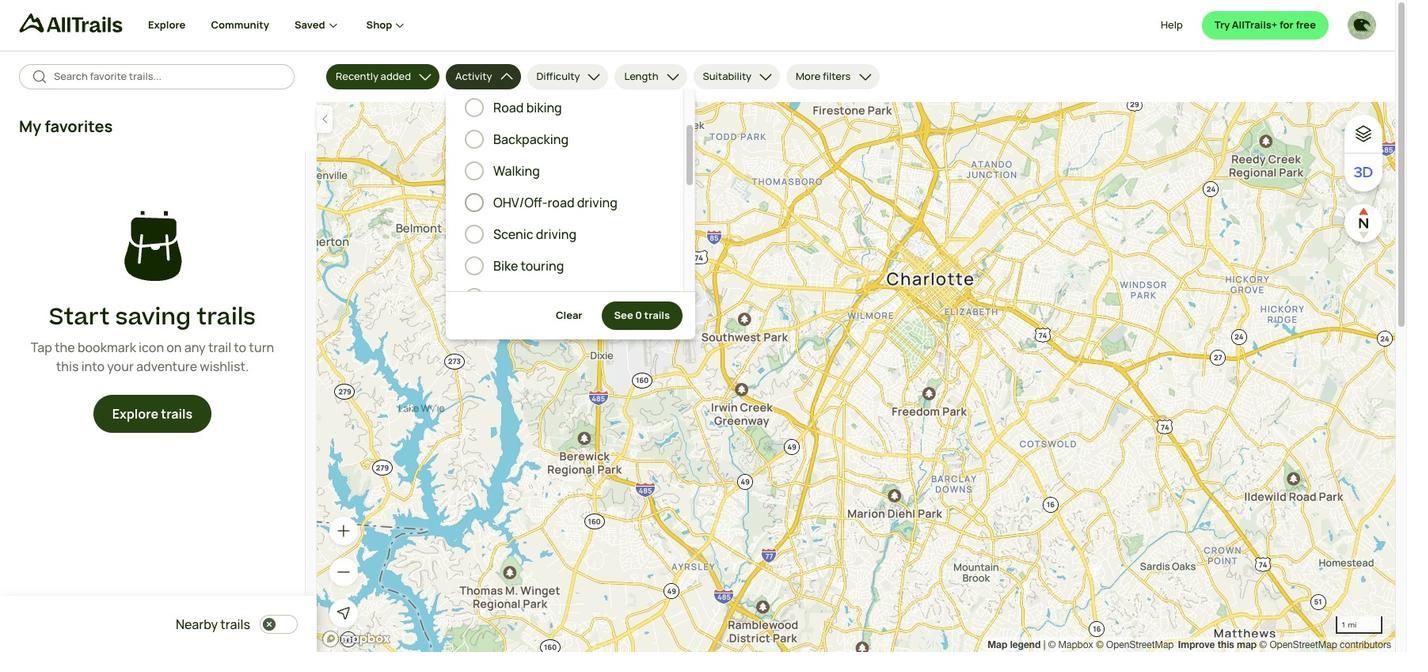 Task type: locate. For each thing, give the bounding box(es) containing it.
© right map
[[1260, 640, 1268, 651]]

1 horizontal spatial openstreetmap
[[1270, 640, 1338, 651]]

0 horizontal spatial ©
[[1049, 640, 1056, 651]]

difficulty
[[537, 69, 580, 83]]

this
[[56, 358, 79, 376], [1218, 639, 1235, 651]]

dialog
[[0, 0, 1408, 653]]

1 vertical spatial driving
[[536, 226, 577, 243]]

close this dialog image
[[1353, 586, 1369, 601]]

2 horizontal spatial ©
[[1260, 640, 1268, 651]]

reset north and pitch image
[[1348, 208, 1380, 239]]

trails
[[197, 301, 256, 334], [644, 308, 670, 323], [161, 406, 193, 423], [220, 616, 250, 634]]

list
[[988, 638, 1392, 653]]

icon
[[139, 339, 164, 357]]

see
[[614, 308, 634, 323]]

help link
[[1161, 11, 1183, 40]]

trail
[[208, 339, 231, 357]]

0 vertical spatial this
[[56, 358, 79, 376]]

ohv/off-road driving
[[494, 194, 618, 212]]

map
[[1237, 639, 1257, 651]]

any
[[184, 339, 206, 357]]

0 horizontal spatial this
[[56, 358, 79, 376]]

trails up trail
[[197, 301, 256, 334]]

openstreetmap
[[1107, 640, 1174, 651], [1270, 640, 1338, 651]]

try alltrails+ for free
[[1215, 18, 1317, 32]]

driving
[[577, 194, 618, 212], [536, 226, 577, 243]]

for
[[1280, 18, 1294, 32]]

this down "the"
[[56, 358, 79, 376]]

1 openstreetmap from the left
[[1107, 640, 1174, 651]]

my favorites
[[19, 116, 113, 137]]

nearby
[[176, 616, 218, 634]]

this left map
[[1218, 639, 1235, 651]]

©
[[1049, 640, 1056, 651], [1097, 640, 1104, 651], [1260, 640, 1268, 651]]

explore down your
[[112, 406, 158, 423]]

see 0 trails button
[[602, 302, 683, 330]]

explore trails
[[112, 406, 193, 423]]

driving down 'ohv/off-road driving'
[[536, 226, 577, 243]]

© openstreetmap link
[[1097, 640, 1174, 651]]

openstreetmap right map
[[1270, 640, 1338, 651]]

to
[[234, 339, 247, 357]]

difficulty button
[[527, 64, 609, 90]]

adventure
[[136, 358, 197, 376]]

0 horizontal spatial openstreetmap
[[1107, 640, 1174, 651]]

recently added
[[336, 69, 411, 83]]

bookmark
[[78, 339, 136, 357]]

bike
[[494, 257, 518, 275]]

improve this map link
[[1179, 639, 1257, 651]]

1 vertical spatial explore
[[112, 406, 158, 423]]

explore
[[148, 18, 186, 32], [112, 406, 158, 423]]

1 mi
[[1342, 620, 1357, 630]]

map legend link
[[988, 639, 1044, 651]]

added
[[381, 69, 411, 83]]

openstreetmap left improve
[[1107, 640, 1174, 651]]

zoom map out image
[[336, 565, 352, 581]]

try alltrails+ for free link
[[1202, 11, 1329, 40]]

© right |
[[1049, 640, 1056, 651]]

1 horizontal spatial this
[[1218, 639, 1235, 651]]

recently
[[336, 69, 379, 83]]

option group
[[465, 3, 665, 593]]

activity button
[[446, 64, 521, 90]]

see 0 trails
[[614, 308, 670, 323]]

road
[[548, 194, 575, 212]]

map
[[988, 639, 1008, 651]]

bike touring
[[494, 257, 564, 275]]

explore link
[[148, 0, 186, 51]]

zoom map in image
[[336, 524, 352, 540]]

1 horizontal spatial ©
[[1097, 640, 1104, 651]]

suitability
[[703, 69, 752, 83]]

alltrails link
[[19, 13, 148, 40]]

0
[[636, 308, 642, 323]]

explore inside button
[[112, 406, 158, 423]]

0 vertical spatial explore
[[148, 18, 186, 32]]

community
[[211, 18, 269, 32]]

list containing map legend
[[988, 638, 1392, 653]]

start
[[49, 301, 110, 334]]

on
[[167, 339, 182, 357]]

backpacking
[[494, 131, 569, 148]]

suitability button
[[694, 64, 780, 90]]

1 © from the left
[[1049, 640, 1056, 651]]

road biking
[[494, 99, 562, 116]]

mapbox
[[1059, 640, 1094, 651]]

length
[[625, 69, 659, 83]]

alltrails+
[[1233, 18, 1278, 32]]

0 vertical spatial driving
[[577, 194, 618, 212]]

start saving trails tap the bookmark icon on any trail to turn this into your adventure wishlist.
[[31, 301, 274, 376]]

© right the mapbox
[[1097, 640, 1104, 651]]

free
[[1296, 18, 1317, 32]]

driving right road at the left of the page
[[577, 194, 618, 212]]

road
[[494, 99, 524, 116]]

clear
[[556, 308, 583, 323]]

trails right 0 on the left of page
[[644, 308, 670, 323]]

explore up search favorite trails... field
[[148, 18, 186, 32]]

try
[[1215, 18, 1230, 32]]

more filters button
[[787, 64, 880, 90]]

option group containing road biking
[[465, 3, 665, 593]]



Task type: vqa. For each thing, say whether or not it's contained in the screenshot.
My
yes



Task type: describe. For each thing, give the bounding box(es) containing it.
shop link
[[366, 0, 408, 51]]

shop button
[[366, 0, 408, 51]]

improve
[[1179, 639, 1216, 651]]

my
[[19, 116, 41, 137]]

trails inside the start saving trails tap the bookmark icon on any trail to turn this into your adventure wishlist.
[[197, 301, 256, 334]]

the
[[55, 339, 75, 357]]

explore for explore trails
[[112, 406, 158, 423]]

saving
[[115, 301, 191, 334]]

2 openstreetmap from the left
[[1270, 640, 1338, 651]]

tara image
[[1348, 11, 1377, 40]]

alltrails image
[[19, 13, 123, 32]]

touring
[[521, 257, 564, 275]]

wishlist.
[[200, 358, 249, 376]]

contributors
[[1341, 640, 1392, 651]]

clear button
[[543, 302, 595, 330]]

trails right nearby
[[220, 616, 250, 634]]

biking
[[527, 99, 562, 116]]

saved button
[[295, 0, 366, 51]]

your
[[107, 358, 134, 376]]

nearby trails
[[176, 616, 250, 634]]

Search favorite trails... field
[[54, 69, 282, 85]]

shop
[[366, 18, 392, 32]]

1 vertical spatial this
[[1218, 639, 1235, 651]]

snowshoeing
[[494, 289, 574, 307]]

saved
[[295, 18, 325, 32]]

|
[[1044, 640, 1046, 651]]

1
[[1342, 620, 1347, 630]]

ohv/off-
[[494, 194, 548, 212]]

explore for explore
[[148, 18, 186, 32]]

trails down adventure
[[161, 406, 193, 423]]

map options image
[[1355, 124, 1374, 143]]

mi
[[1349, 620, 1357, 630]]

into
[[81, 358, 105, 376]]

community link
[[211, 0, 269, 51]]

enable 3d map image
[[1355, 163, 1374, 182]]

tap
[[31, 339, 52, 357]]

recently added button
[[326, 64, 440, 90]]

3 © from the left
[[1260, 640, 1268, 651]]

scenic
[[494, 226, 534, 243]]

favorites
[[45, 116, 113, 137]]

filters
[[823, 69, 851, 83]]

help
[[1161, 18, 1183, 32]]

© openstreetmap contributors link
[[1260, 640, 1392, 651]]

turn
[[249, 339, 274, 357]]

© mapbox link
[[1049, 640, 1094, 651]]

map region
[[317, 102, 1396, 653]]

walking
[[494, 162, 540, 180]]

current location image
[[336, 606, 352, 622]]

saved link
[[295, 0, 341, 51]]

activity
[[456, 69, 492, 83]]

2 © from the left
[[1097, 640, 1104, 651]]

explore trails button
[[93, 396, 212, 434]]

scenic driving
[[494, 226, 577, 243]]

more
[[796, 69, 821, 83]]

legend
[[1011, 639, 1041, 651]]

map legend | © mapbox © openstreetmap improve this map © openstreetmap contributors
[[988, 639, 1392, 651]]

this inside the start saving trails tap the bookmark icon on any trail to turn this into your adventure wishlist.
[[56, 358, 79, 376]]

more filters
[[796, 69, 851, 83]]

length button
[[615, 64, 687, 90]]



